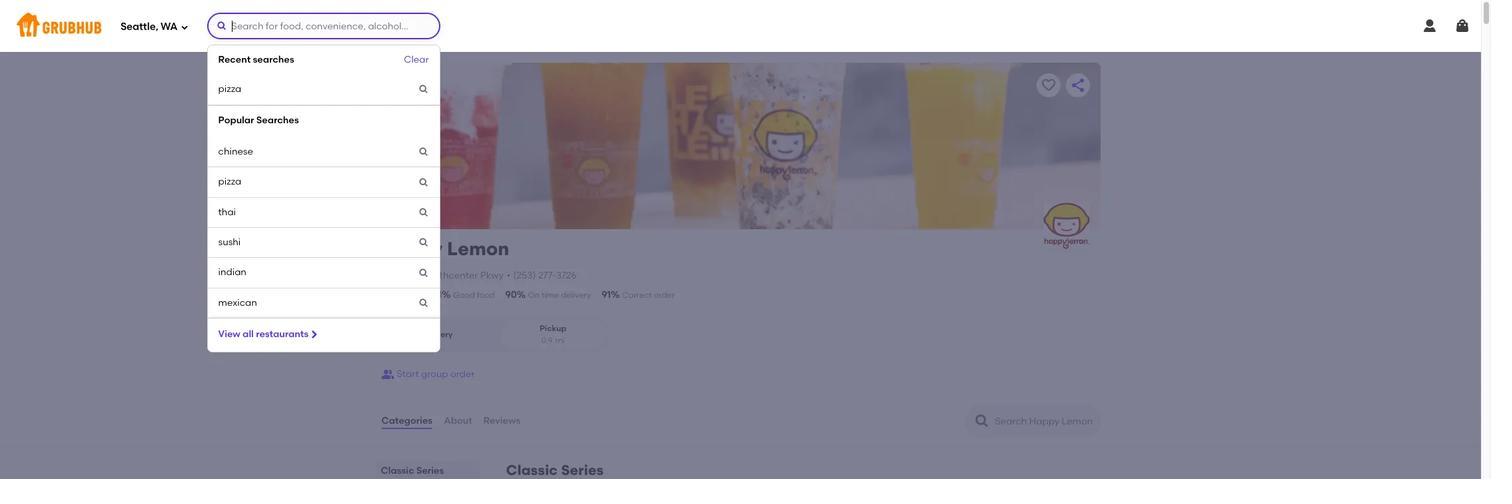 Task type: describe. For each thing, give the bounding box(es) containing it.
start group order
[[397, 369, 475, 380]]

good
[[453, 291, 475, 300]]

searches
[[257, 114, 299, 126]]

delivery
[[421, 330, 453, 339]]

on
[[528, 291, 540, 300]]

popular searches
[[218, 114, 299, 126]]

sushi
[[218, 237, 241, 248]]

indian
[[218, 267, 247, 278]]

seattle, wa
[[121, 20, 178, 32]]

svg image for mexican
[[418, 298, 429, 309]]

list box inside main navigation "navigation"
[[207, 45, 440, 352]]

(294)
[[402, 289, 425, 301]]

277-
[[538, 270, 556, 281]]

start
[[397, 369, 419, 380]]

good food
[[453, 291, 495, 300]]

clear
[[404, 54, 429, 65]]

svg image for pizza
[[418, 84, 429, 95]]

classic series inside tab
[[381, 465, 444, 477]]

1 horizontal spatial classic series
[[506, 462, 604, 479]]

time
[[542, 291, 559, 300]]

food
[[477, 291, 495, 300]]

save this restaurant button
[[1037, 73, 1061, 97]]

91 for correct order
[[602, 289, 611, 301]]

0.9
[[542, 336, 553, 345]]

about
[[444, 415, 472, 427]]

option group containing pickup
[[381, 318, 610, 352]]

pickup 0.9 mi
[[540, 324, 567, 345]]

recent searches
[[218, 54, 294, 66]]

search icon image
[[974, 413, 990, 429]]

1 horizontal spatial order
[[654, 291, 675, 300]]

17105
[[398, 270, 420, 281]]

restaurants
[[256, 329, 309, 340]]

on time delivery
[[528, 291, 591, 300]]

start group order button
[[381, 363, 475, 387]]

thai
[[218, 206, 236, 218]]

seattle,
[[121, 20, 158, 32]]

17105 southcenter pkwy • (253) 277-3726
[[398, 270, 577, 281]]

delivery
[[561, 291, 591, 300]]

happy lemon
[[381, 237, 509, 260]]

view
[[218, 329, 240, 340]]

classic inside tab
[[381, 465, 414, 477]]

Search for food, convenience, alcohol... search field
[[207, 13, 440, 39]]

main navigation navigation
[[0, 0, 1492, 479]]

categories
[[382, 415, 433, 427]]

southcenter
[[423, 270, 478, 281]]

17105 southcenter pkwy button
[[397, 268, 504, 283]]

90
[[506, 289, 517, 301]]

star icon image
[[381, 289, 394, 302]]



Task type: locate. For each thing, give the bounding box(es) containing it.
mexican
[[218, 297, 257, 308]]

pizza
[[218, 84, 241, 95], [218, 176, 241, 188]]

svg image for sushi
[[418, 237, 429, 248]]

1 horizontal spatial series
[[561, 462, 604, 479]]

order right the group
[[451, 369, 475, 380]]

series
[[561, 462, 604, 479], [417, 465, 444, 477]]

mi
[[555, 336, 565, 345]]

all
[[243, 329, 254, 340]]

group
[[421, 369, 448, 380]]

lemon
[[447, 237, 509, 260]]

(253)
[[513, 270, 536, 281]]

svg image
[[216, 21, 227, 31], [180, 23, 188, 31], [418, 177, 429, 188], [418, 207, 429, 218], [309, 329, 319, 340]]

view all restaurants
[[218, 329, 309, 340]]

series inside tab
[[417, 465, 444, 477]]

•
[[507, 270, 511, 281]]

pickup
[[540, 324, 567, 333]]

1 horizontal spatial 91
[[602, 289, 611, 301]]

0 vertical spatial order
[[654, 291, 675, 300]]

option group
[[381, 318, 610, 352]]

pizza down "recent"
[[218, 84, 241, 95]]

order
[[654, 291, 675, 300], [451, 369, 475, 380]]

1 pizza from the top
[[218, 84, 241, 95]]

pkwy
[[481, 270, 504, 281]]

0 horizontal spatial series
[[417, 465, 444, 477]]

0 horizontal spatial classic
[[381, 465, 414, 477]]

save this restaurant image
[[1041, 77, 1057, 93]]

0 vertical spatial pizza
[[218, 84, 241, 95]]

svg image for seattle, wa
[[180, 23, 188, 31]]

0 horizontal spatial 91
[[433, 289, 442, 301]]

svg image
[[1422, 18, 1438, 34], [1455, 18, 1471, 34], [418, 84, 429, 95], [418, 147, 429, 158], [418, 237, 429, 248], [418, 268, 429, 278], [418, 298, 429, 309]]

svg image for chinese
[[418, 147, 429, 158]]

popular
[[218, 114, 254, 126]]

1 vertical spatial order
[[451, 369, 475, 380]]

wa
[[161, 20, 178, 32]]

classic series
[[506, 462, 604, 479], [381, 465, 444, 477]]

recent
[[218, 54, 251, 66]]

(253) 277-3726 button
[[513, 269, 577, 283]]

0 horizontal spatial order
[[451, 369, 475, 380]]

svg image for thai
[[418, 207, 429, 218]]

2 list box from the left
[[207, 45, 440, 352]]

91 right delivery
[[602, 289, 611, 301]]

happy
[[381, 237, 443, 260]]

2 91 from the left
[[602, 289, 611, 301]]

people icon image
[[381, 368, 394, 381]]

91 for good food
[[433, 289, 442, 301]]

Search Happy Lemon search field
[[994, 415, 1096, 428]]

chinese
[[218, 146, 253, 157]]

91 down 17105 southcenter pkwy button
[[433, 289, 442, 301]]

searches
[[253, 54, 294, 66]]

about button
[[443, 397, 473, 445]]

order inside button
[[451, 369, 475, 380]]

0 horizontal spatial classic series
[[381, 465, 444, 477]]

2 pizza from the top
[[218, 176, 241, 188]]

1 vertical spatial pizza
[[218, 176, 241, 188]]

classic
[[506, 462, 558, 479], [381, 465, 414, 477]]

order right correct
[[654, 291, 675, 300]]

4
[[394, 289, 400, 301]]

reviews button
[[483, 397, 521, 445]]

pizza up the thai
[[218, 176, 241, 188]]

svg image for indian
[[418, 268, 429, 278]]

3726
[[556, 270, 577, 281]]

correct order
[[622, 291, 675, 300]]

reviews
[[484, 415, 521, 427]]

list box
[[0, 45, 1492, 479], [207, 45, 440, 352]]

classic down reviews "button"
[[506, 462, 558, 479]]

classic down categories "button"
[[381, 465, 414, 477]]

happy lemon logo image
[[1044, 203, 1090, 249]]

1 91 from the left
[[433, 289, 442, 301]]

categories button
[[381, 397, 433, 445]]

1 list box from the left
[[0, 45, 1492, 479]]

svg image for pizza
[[418, 177, 429, 188]]

share icon image
[[1070, 77, 1086, 93]]

1 horizontal spatial classic
[[506, 462, 558, 479]]

91
[[433, 289, 442, 301], [602, 289, 611, 301]]

correct
[[622, 291, 652, 300]]

classic series tab
[[381, 464, 474, 478]]



Task type: vqa. For each thing, say whether or not it's contained in the screenshot.
TASTY,
no



